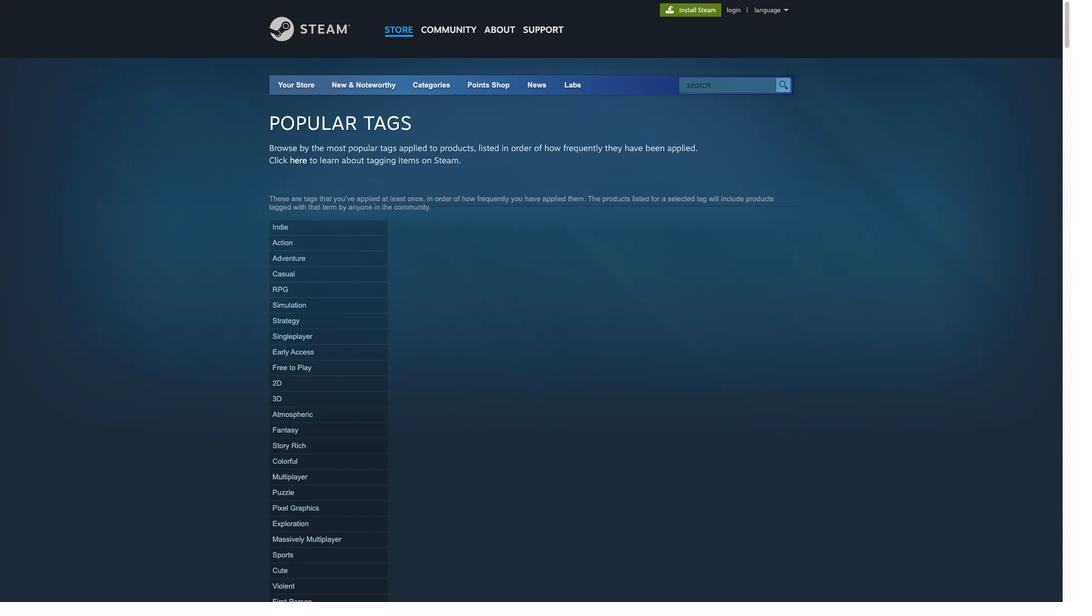 Task type: locate. For each thing, give the bounding box(es) containing it.
about
[[485, 24, 516, 35]]

support
[[523, 24, 564, 35]]

tags right are
[[304, 195, 318, 203]]

items
[[399, 155, 420, 166]]

have right the they
[[625, 143, 643, 153]]

at
[[382, 195, 388, 203]]

0 vertical spatial frequently
[[563, 143, 603, 153]]

order inside browse by the most popular tags applied to products, listed in order of how frequently they have been applied. click here to learn about tagging items on steam.
[[511, 143, 532, 153]]

0 horizontal spatial products
[[603, 195, 630, 203]]

graphics
[[290, 504, 319, 513]]

listed right products,
[[479, 143, 499, 153]]

1 horizontal spatial tags
[[380, 143, 397, 153]]

have inside browse by the most popular tags applied to products, listed in order of how frequently they have been applied. click here to learn about tagging items on steam.
[[625, 143, 643, 153]]

simulation
[[273, 301, 306, 310]]

points
[[468, 81, 490, 89]]

pixel graphics
[[273, 504, 319, 513]]

1 horizontal spatial applied
[[399, 143, 427, 153]]

they
[[605, 143, 622, 153]]

these
[[269, 195, 289, 203]]

them.
[[568, 195, 586, 203]]

store
[[385, 24, 413, 35]]

news link
[[519, 75, 556, 95]]

the inside browse by the most popular tags applied to products, listed in order of how frequently they have been applied. click here to learn about tagging items on steam.
[[312, 143, 324, 153]]

to right here
[[310, 155, 318, 166]]

login link
[[725, 6, 743, 14]]

by inside browse by the most popular tags applied to products, listed in order of how frequently they have been applied. click here to learn about tagging items on steam.
[[300, 143, 309, 153]]

order inside these are tags that you've applied at least once, in order of how frequently you have applied them. the products listed for a selected tag will include products tagged with that term by anyone in the community.
[[435, 195, 452, 203]]

1 horizontal spatial how
[[545, 143, 561, 153]]

1 vertical spatial order
[[435, 195, 452, 203]]

most
[[327, 143, 346, 153]]

for
[[651, 195, 660, 203]]

login | language
[[727, 6, 781, 14]]

0 vertical spatial multiplayer
[[273, 473, 308, 482]]

1 vertical spatial to
[[310, 155, 318, 166]]

0 horizontal spatial listed
[[479, 143, 499, 153]]

1 horizontal spatial order
[[511, 143, 532, 153]]

1 vertical spatial how
[[462, 195, 475, 203]]

0 vertical spatial order
[[511, 143, 532, 153]]

have
[[625, 143, 643, 153], [525, 195, 541, 203]]

labs link
[[556, 75, 590, 95]]

frequently left the they
[[563, 143, 603, 153]]

install steam link
[[660, 3, 721, 17]]

1 horizontal spatial of
[[534, 143, 542, 153]]

0 horizontal spatial the
[[312, 143, 324, 153]]

by up here link
[[300, 143, 309, 153]]

order right 'once,'
[[435, 195, 452, 203]]

noteworthy
[[356, 81, 396, 89]]

the left community.
[[382, 203, 392, 212]]

1 vertical spatial the
[[382, 203, 392, 212]]

2 horizontal spatial applied
[[543, 195, 566, 203]]

multiplayer
[[273, 473, 308, 482], [306, 536, 342, 544]]

tagging
[[367, 155, 396, 166]]

to left 'play'
[[290, 364, 296, 372]]

1 horizontal spatial listed
[[632, 195, 649, 203]]

1 vertical spatial by
[[339, 203, 347, 212]]

frequently inside browse by the most popular tags applied to products, listed in order of how frequently they have been applied. click here to learn about tagging items on steam.
[[563, 143, 603, 153]]

0 vertical spatial tags
[[380, 143, 397, 153]]

tags up "tagging"
[[380, 143, 397, 153]]

0 vertical spatial to
[[430, 143, 438, 153]]

products right include on the top of the page
[[746, 195, 774, 203]]

your
[[278, 81, 294, 89]]

0 horizontal spatial in
[[375, 203, 380, 212]]

strategy
[[273, 317, 300, 325]]

in right 'once,'
[[427, 195, 433, 203]]

popular
[[349, 143, 378, 153]]

you
[[511, 195, 523, 203]]

in right products,
[[502, 143, 509, 153]]

how
[[545, 143, 561, 153], [462, 195, 475, 203]]

with
[[293, 203, 306, 212]]

1 horizontal spatial products
[[746, 195, 774, 203]]

products
[[603, 195, 630, 203], [746, 195, 774, 203]]

access
[[291, 348, 314, 357]]

applied left at
[[357, 195, 380, 203]]

0 horizontal spatial frequently
[[477, 195, 509, 203]]

will
[[709, 195, 719, 203]]

1 vertical spatial tags
[[304, 195, 318, 203]]

tags inside these are tags that you've applied at least once, in order of how frequently you have applied them. the products listed for a selected tag will include products tagged with that term by anyone in the community.
[[304, 195, 318, 203]]

2 horizontal spatial in
[[502, 143, 509, 153]]

that left you've
[[320, 195, 332, 203]]

0 horizontal spatial applied
[[357, 195, 380, 203]]

0 horizontal spatial by
[[300, 143, 309, 153]]

1 vertical spatial frequently
[[477, 195, 509, 203]]

1 vertical spatial listed
[[632, 195, 649, 203]]

in
[[502, 143, 509, 153], [427, 195, 433, 203], [375, 203, 380, 212]]

0 horizontal spatial to
[[290, 364, 296, 372]]

1 vertical spatial have
[[525, 195, 541, 203]]

once,
[[408, 195, 425, 203]]

applied inside browse by the most popular tags applied to products, listed in order of how frequently they have been applied. click here to learn about tagging items on steam.
[[399, 143, 427, 153]]

by right term
[[339, 203, 347, 212]]

2 vertical spatial to
[[290, 364, 296, 372]]

singleplayer
[[273, 333, 313, 341]]

0 horizontal spatial how
[[462, 195, 475, 203]]

your store
[[278, 81, 315, 89]]

casual
[[273, 270, 295, 278]]

&
[[349, 81, 354, 89]]

applied up items
[[399, 143, 427, 153]]

0 horizontal spatial order
[[435, 195, 452, 203]]

action
[[273, 239, 293, 247]]

0 horizontal spatial tags
[[304, 195, 318, 203]]

of
[[534, 143, 542, 153], [454, 195, 460, 203]]

order up 'you' on the left top of page
[[511, 143, 532, 153]]

popular
[[269, 111, 358, 134]]

1 horizontal spatial the
[[382, 203, 392, 212]]

in inside browse by the most popular tags applied to products, listed in order of how frequently they have been applied. click here to learn about tagging items on steam.
[[502, 143, 509, 153]]

0 vertical spatial by
[[300, 143, 309, 153]]

0 vertical spatial how
[[545, 143, 561, 153]]

applied.
[[668, 143, 698, 153]]

the up the learn
[[312, 143, 324, 153]]

in left at
[[375, 203, 380, 212]]

0 vertical spatial listed
[[479, 143, 499, 153]]

have right 'you' on the left top of page
[[525, 195, 541, 203]]

2 horizontal spatial to
[[430, 143, 438, 153]]

1 horizontal spatial have
[[625, 143, 643, 153]]

1 horizontal spatial by
[[339, 203, 347, 212]]

cute
[[273, 567, 288, 575]]

store
[[296, 81, 315, 89]]

applied
[[399, 143, 427, 153], [357, 195, 380, 203], [543, 195, 566, 203]]

0 vertical spatial have
[[625, 143, 643, 153]]

1 vertical spatial of
[[454, 195, 460, 203]]

0 horizontal spatial of
[[454, 195, 460, 203]]

listed left for
[[632, 195, 649, 203]]

to
[[430, 143, 438, 153], [310, 155, 318, 166], [290, 364, 296, 372]]

multiplayer right massively
[[306, 536, 342, 544]]

tags inside browse by the most popular tags applied to products, listed in order of how frequently they have been applied. click here to learn about tagging items on steam.
[[380, 143, 397, 153]]

indie
[[273, 223, 288, 232]]

that right the with
[[308, 203, 320, 212]]

support link
[[519, 0, 568, 38]]

by
[[300, 143, 309, 153], [339, 203, 347, 212]]

fantasy
[[273, 426, 298, 435]]

sports
[[273, 551, 294, 560]]

of inside these are tags that you've applied at least once, in order of how frequently you have applied them. the products listed for a selected tag will include products tagged with that term by anyone in the community.
[[454, 195, 460, 203]]

0 horizontal spatial have
[[525, 195, 541, 203]]

community
[[421, 24, 477, 35]]

0 vertical spatial of
[[534, 143, 542, 153]]

multiplayer down colorful
[[273, 473, 308, 482]]

click
[[269, 155, 288, 166]]

frequently left 'you' on the left top of page
[[477, 195, 509, 203]]

about link
[[481, 0, 519, 38]]

1 horizontal spatial frequently
[[563, 143, 603, 153]]

order
[[511, 143, 532, 153], [435, 195, 452, 203]]

to up on
[[430, 143, 438, 153]]

applied left them.
[[543, 195, 566, 203]]

are
[[291, 195, 302, 203]]

popular tags
[[269, 111, 412, 134]]

products right 'the'
[[603, 195, 630, 203]]

adventure
[[273, 254, 306, 263]]

the
[[312, 143, 324, 153], [382, 203, 392, 212]]

0 vertical spatial the
[[312, 143, 324, 153]]

least
[[390, 195, 406, 203]]

selected
[[668, 195, 695, 203]]



Task type: vqa. For each thing, say whether or not it's contained in the screenshot.
▼
no



Task type: describe. For each thing, give the bounding box(es) containing it.
learn
[[320, 155, 339, 166]]

new & noteworthy
[[332, 81, 396, 89]]

1 horizontal spatial to
[[310, 155, 318, 166]]

2d
[[273, 379, 282, 388]]

search text field
[[687, 78, 774, 93]]

colorful
[[273, 458, 298, 466]]

browse
[[269, 143, 297, 153]]

you've
[[334, 195, 355, 203]]

a
[[662, 195, 666, 203]]

these are tags that you've applied at least once, in order of how frequently you have applied them. the products listed for a selected tag will include products tagged with that term by anyone in the community.
[[269, 195, 774, 212]]

here link
[[290, 155, 307, 166]]

violent
[[273, 583, 295, 591]]

include
[[721, 195, 744, 203]]

news
[[528, 81, 547, 89]]

exploration
[[273, 520, 309, 528]]

by inside these are tags that you've applied at least once, in order of how frequently you have applied them. the products listed for a selected tag will include products tagged with that term by anyone in the community.
[[339, 203, 347, 212]]

new & noteworthy link
[[332, 81, 396, 89]]

1 horizontal spatial in
[[427, 195, 433, 203]]

labs
[[565, 81, 582, 89]]

tagged
[[269, 203, 291, 212]]

massively multiplayer
[[273, 536, 342, 544]]

been
[[646, 143, 665, 153]]

language
[[755, 6, 781, 14]]

free
[[273, 364, 288, 372]]

free to play
[[273, 364, 312, 372]]

story rich
[[273, 442, 306, 450]]

points shop
[[468, 81, 510, 89]]

puzzle
[[273, 489, 294, 497]]

term
[[322, 203, 337, 212]]

listed inside these are tags that you've applied at least once, in order of how frequently you have applied them. the products listed for a selected tag will include products tagged with that term by anyone in the community.
[[632, 195, 649, 203]]

play
[[298, 364, 312, 372]]

story
[[273, 442, 290, 450]]

categories link
[[413, 81, 451, 89]]

anyone
[[349, 203, 373, 212]]

the
[[588, 195, 601, 203]]

your store link
[[278, 81, 315, 89]]

community link
[[417, 0, 481, 40]]

early access
[[273, 348, 314, 357]]

tag
[[697, 195, 707, 203]]

2 products from the left
[[746, 195, 774, 203]]

how inside browse by the most popular tags applied to products, listed in order of how frequently they have been applied. click here to learn about tagging items on steam.
[[545, 143, 561, 153]]

categories
[[413, 81, 451, 89]]

atmospheric
[[273, 411, 313, 419]]

1 products from the left
[[603, 195, 630, 203]]

have inside these are tags that you've applied at least once, in order of how frequently you have applied them. the products listed for a selected tag will include products tagged with that term by anyone in the community.
[[525, 195, 541, 203]]

listed inside browse by the most popular tags applied to products, listed in order of how frequently they have been applied. click here to learn about tagging items on steam.
[[479, 143, 499, 153]]

login
[[727, 6, 741, 14]]

early
[[273, 348, 289, 357]]

frequently inside these are tags that you've applied at least once, in order of how frequently you have applied them. the products listed for a selected tag will include products tagged with that term by anyone in the community.
[[477, 195, 509, 203]]

steam.
[[434, 155, 461, 166]]

rpg
[[273, 286, 288, 294]]

new
[[332, 81, 347, 89]]

browse by the most popular tags applied to products, listed in order of how frequently they have been applied. click here to learn about tagging items on steam.
[[269, 143, 698, 166]]

steam
[[698, 6, 716, 14]]

shop
[[492, 81, 510, 89]]

3d
[[273, 395, 282, 403]]

how inside these are tags that you've applied at least once, in order of how frequently you have applied them. the products listed for a selected tag will include products tagged with that term by anyone in the community.
[[462, 195, 475, 203]]

points shop link
[[459, 75, 519, 95]]

pixel
[[273, 504, 288, 513]]

massively
[[273, 536, 304, 544]]

products,
[[440, 143, 476, 153]]

community.
[[394, 203, 431, 212]]

of inside browse by the most popular tags applied to products, listed in order of how frequently they have been applied. click here to learn about tagging items on steam.
[[534, 143, 542, 153]]

about
[[342, 155, 364, 166]]

the inside these are tags that you've applied at least once, in order of how frequently you have applied them. the products listed for a selected tag will include products tagged with that term by anyone in the community.
[[382, 203, 392, 212]]

here
[[290, 155, 307, 166]]

store link
[[381, 0, 417, 40]]

on
[[422, 155, 432, 166]]

install steam
[[680, 6, 716, 14]]

|
[[747, 6, 748, 14]]

rich
[[292, 442, 306, 450]]

install
[[680, 6, 697, 14]]

1 vertical spatial multiplayer
[[306, 536, 342, 544]]



